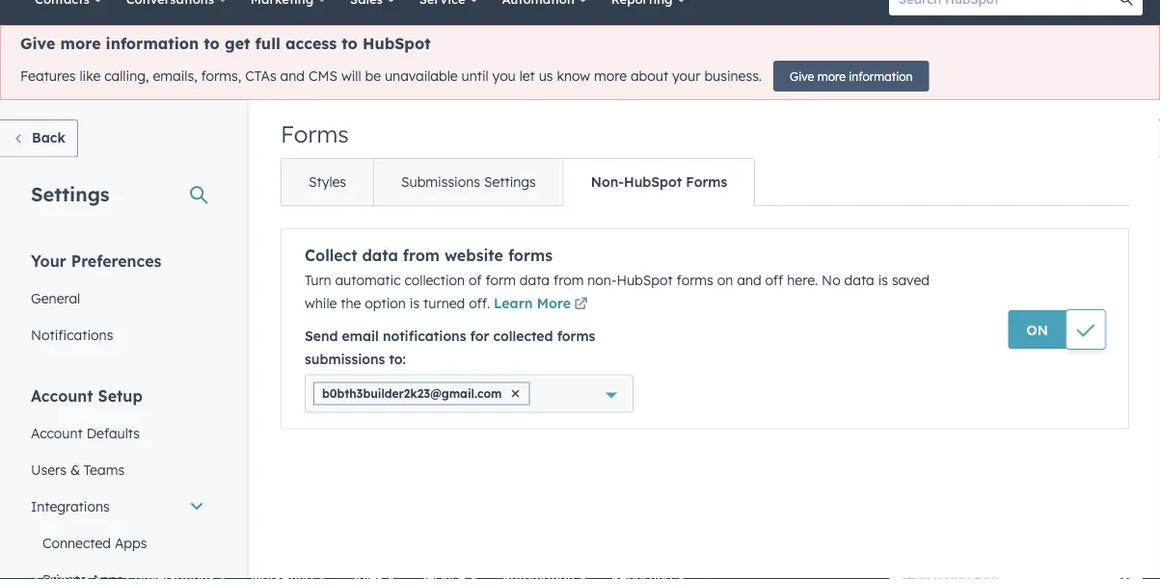 Task type: vqa. For each thing, say whether or not it's contained in the screenshot.
Edit
no



Task type: describe. For each thing, give the bounding box(es) containing it.
the
[[341, 295, 361, 312]]

hubspot inside non-hubspot forms link
[[624, 174, 682, 191]]

1 link opens in a new window image from the top
[[575, 294, 588, 317]]

let
[[520, 68, 535, 85]]

account setup element
[[19, 385, 216, 580]]

learn
[[494, 295, 533, 312]]

option
[[365, 295, 406, 312]]

more for give more information
[[818, 69, 846, 83]]

submissions settings link
[[373, 159, 563, 206]]

account for account defaults
[[31, 425, 83, 442]]

while
[[305, 295, 337, 312]]

give for give more information to get full access to hubspot
[[20, 34, 55, 53]]

notifications link
[[19, 317, 216, 354]]

2 to from the left
[[342, 34, 358, 53]]

know
[[557, 68, 591, 85]]

will
[[341, 68, 361, 85]]

on
[[1027, 322, 1049, 338]]

account for account setup
[[31, 386, 93, 406]]

email
[[342, 328, 379, 344]]

of
[[469, 272, 482, 289]]

automatic
[[335, 272, 401, 289]]

back
[[32, 129, 66, 146]]

give for give more information
[[790, 69, 815, 83]]

emails,
[[153, 68, 197, 85]]

business.
[[705, 68, 762, 85]]

1 horizontal spatial is
[[879, 272, 889, 289]]

0 vertical spatial forms
[[508, 246, 553, 265]]

more for give more information to get full access to hubspot
[[60, 34, 101, 53]]

to:
[[389, 351, 406, 368]]

ctas
[[245, 68, 277, 85]]

about
[[631, 68, 669, 85]]

connected
[[42, 535, 111, 552]]

0 horizontal spatial data
[[362, 246, 398, 265]]

non-hubspot forms
[[591, 174, 728, 191]]

general link
[[19, 280, 216, 317]]

forms inside non-hubspot forms link
[[686, 174, 728, 191]]

turn
[[305, 272, 332, 289]]

give more information
[[790, 69, 913, 83]]

and inside turn automatic collection of form data from non-hubspot forms on and off here. no data is saved while the option is turned off.
[[737, 272, 762, 289]]

your preferences
[[31, 251, 162, 271]]

integrations
[[31, 498, 110, 515]]

features
[[20, 68, 76, 85]]

us
[[539, 68, 553, 85]]

users
[[31, 462, 67, 479]]

submissions
[[401, 174, 481, 191]]

information for give more information to get full access to hubspot
[[106, 34, 199, 53]]

your preferences element
[[19, 250, 216, 354]]

non-
[[588, 272, 617, 289]]

hubspot for non-
[[617, 272, 673, 289]]

calling,
[[104, 68, 149, 85]]

your
[[31, 251, 66, 271]]

learn more link
[[494, 294, 591, 317]]

connected apps link
[[19, 525, 216, 562]]

your
[[673, 68, 701, 85]]

collect
[[305, 246, 358, 265]]

integrations button
[[19, 489, 216, 525]]

0 vertical spatial and
[[280, 68, 305, 85]]

styles
[[309, 174, 346, 191]]

get
[[225, 34, 250, 53]]

close image
[[512, 390, 520, 398]]

form
[[486, 272, 516, 289]]

unavailable
[[385, 68, 458, 85]]

Send email notifications for collected forms submissions to: field
[[535, 375, 550, 413]]

notifications
[[383, 328, 467, 344]]

be
[[365, 68, 381, 85]]

non-
[[591, 174, 624, 191]]

saved
[[892, 272, 930, 289]]

connected apps
[[42, 535, 147, 552]]

turn automatic collection of form data from non-hubspot forms on and off here. no data is saved while the option is turned off.
[[305, 272, 930, 312]]

setup
[[98, 386, 143, 406]]

defaults
[[87, 425, 140, 442]]



Task type: locate. For each thing, give the bounding box(es) containing it.
1 horizontal spatial forms
[[557, 328, 596, 344]]

notifications
[[31, 327, 113, 344]]

features like calling, emails, forms, ctas and cms will be unavailable until you let us know more about your business.
[[20, 68, 762, 85]]

1 vertical spatial account
[[31, 425, 83, 442]]

general
[[31, 290, 80, 307]]

2 horizontal spatial forms
[[677, 272, 714, 289]]

users & teams link
[[19, 452, 216, 489]]

forms,
[[201, 68, 241, 85]]

users & teams
[[31, 462, 125, 479]]

0 horizontal spatial to
[[204, 34, 220, 53]]

from inside turn automatic collection of form data from non-hubspot forms on and off here. no data is saved while the option is turned off.
[[554, 272, 584, 289]]

1 account from the top
[[31, 386, 93, 406]]

from up collection
[[403, 246, 440, 265]]

back link
[[0, 120, 78, 158]]

hubspot inside turn automatic collection of form data from non-hubspot forms on and off here. no data is saved while the option is turned off.
[[617, 272, 673, 289]]

more
[[537, 295, 571, 312]]

2 vertical spatial forms
[[557, 328, 596, 344]]

0 vertical spatial information
[[106, 34, 199, 53]]

preferences
[[71, 251, 162, 271]]

forms inside turn automatic collection of form data from non-hubspot forms on and off here. no data is saved while the option is turned off.
[[677, 272, 714, 289]]

0 horizontal spatial from
[[403, 246, 440, 265]]

2 vertical spatial hubspot
[[617, 272, 673, 289]]

&
[[70, 462, 80, 479]]

you
[[493, 68, 516, 85]]

1 vertical spatial forms
[[686, 174, 728, 191]]

b0bth3builder2k23@gmail.com
[[322, 387, 502, 401]]

0 vertical spatial give
[[20, 34, 55, 53]]

0 horizontal spatial and
[[280, 68, 305, 85]]

styles link
[[282, 159, 373, 206]]

settings
[[484, 174, 536, 191], [31, 182, 110, 206]]

for
[[470, 328, 490, 344]]

and
[[280, 68, 305, 85], [737, 272, 762, 289]]

0 horizontal spatial information
[[106, 34, 199, 53]]

1 vertical spatial information
[[849, 69, 913, 83]]

more inside give more information link
[[818, 69, 846, 83]]

0 horizontal spatial forms
[[281, 120, 349, 149]]

0 horizontal spatial forms
[[508, 246, 553, 265]]

submissions settings
[[401, 174, 536, 191]]

1 vertical spatial from
[[554, 272, 584, 289]]

to
[[204, 34, 220, 53], [342, 34, 358, 53]]

0 vertical spatial from
[[403, 246, 440, 265]]

navigation
[[281, 158, 756, 207]]

learn more
[[494, 295, 571, 312]]

0 horizontal spatial give
[[20, 34, 55, 53]]

to left "get" at the top left of the page
[[204, 34, 220, 53]]

account defaults
[[31, 425, 140, 442]]

is right option
[[410, 295, 420, 312]]

1 horizontal spatial settings
[[484, 174, 536, 191]]

full
[[255, 34, 281, 53]]

information
[[106, 34, 199, 53], [849, 69, 913, 83]]

1 horizontal spatial give
[[790, 69, 815, 83]]

1 vertical spatial hubspot
[[624, 174, 682, 191]]

turned
[[424, 295, 465, 312]]

settings down back
[[31, 182, 110, 206]]

give more information to get full access to hubspot
[[20, 34, 431, 53]]

0 vertical spatial hubspot
[[363, 34, 431, 53]]

1 vertical spatial give
[[790, 69, 815, 83]]

link opens in a new window image inside "learn more" link
[[575, 299, 588, 312]]

send email notifications for collected forms submissions to:
[[305, 328, 596, 368]]

forms up form
[[508, 246, 553, 265]]

apps
[[115, 535, 147, 552]]

give right business.
[[790, 69, 815, 83]]

forms
[[508, 246, 553, 265], [677, 272, 714, 289], [557, 328, 596, 344]]

send
[[305, 328, 338, 344]]

forms inside send email notifications for collected forms submissions to:
[[557, 328, 596, 344]]

0 horizontal spatial settings
[[31, 182, 110, 206]]

0 horizontal spatial more
[[60, 34, 101, 53]]

1 horizontal spatial information
[[849, 69, 913, 83]]

0 vertical spatial forms
[[281, 120, 349, 149]]

data
[[362, 246, 398, 265], [520, 272, 550, 289], [845, 272, 875, 289]]

account setup
[[31, 386, 143, 406]]

1 vertical spatial is
[[410, 295, 420, 312]]

give up features at the top left
[[20, 34, 55, 53]]

is
[[879, 272, 889, 289], [410, 295, 420, 312]]

1 vertical spatial and
[[737, 272, 762, 289]]

1 to from the left
[[204, 34, 220, 53]]

settings right submissions
[[484, 174, 536, 191]]

hubspot
[[363, 34, 431, 53], [624, 174, 682, 191], [617, 272, 673, 289]]

data right no
[[845, 272, 875, 289]]

off.
[[469, 295, 490, 312]]

account
[[31, 386, 93, 406], [31, 425, 83, 442]]

give
[[20, 34, 55, 53], [790, 69, 815, 83]]

and left the cms
[[280, 68, 305, 85]]

2 link opens in a new window image from the top
[[575, 299, 588, 312]]

search button
[[1111, 0, 1143, 15]]

from up 'more'
[[554, 272, 584, 289]]

1 horizontal spatial and
[[737, 272, 762, 289]]

Search HubSpot search field
[[890, 0, 1126, 15]]

collected
[[494, 328, 553, 344]]

account defaults link
[[19, 415, 216, 452]]

2 horizontal spatial more
[[818, 69, 846, 83]]

like
[[79, 68, 101, 85]]

0 vertical spatial account
[[31, 386, 93, 406]]

forms down 'more'
[[557, 328, 596, 344]]

search image
[[1120, 0, 1134, 6]]

link opens in a new window image
[[575, 294, 588, 317], [575, 299, 588, 312]]

is left "saved"
[[879, 272, 889, 289]]

forms left on
[[677, 272, 714, 289]]

data up automatic at the top of the page
[[362, 246, 398, 265]]

hubspot for to
[[363, 34, 431, 53]]

collection
[[405, 272, 465, 289]]

non-hubspot forms link
[[563, 159, 755, 206]]

2 horizontal spatial data
[[845, 272, 875, 289]]

1 horizontal spatial from
[[554, 272, 584, 289]]

forms
[[281, 120, 349, 149], [686, 174, 728, 191]]

website
[[445, 246, 504, 265]]

2 account from the top
[[31, 425, 83, 442]]

account up account defaults
[[31, 386, 93, 406]]

on
[[718, 272, 734, 289]]

to up will
[[342, 34, 358, 53]]

1 horizontal spatial more
[[594, 68, 627, 85]]

cms
[[309, 68, 338, 85]]

and right on
[[737, 272, 762, 289]]

teams
[[84, 462, 125, 479]]

submissions
[[305, 351, 385, 368]]

access
[[286, 34, 337, 53]]

until
[[462, 68, 489, 85]]

more
[[60, 34, 101, 53], [594, 68, 627, 85], [818, 69, 846, 83]]

0 horizontal spatial is
[[410, 295, 420, 312]]

1 horizontal spatial to
[[342, 34, 358, 53]]

collect data from website forms
[[305, 246, 553, 265]]

navigation containing styles
[[281, 158, 756, 207]]

1 horizontal spatial data
[[520, 272, 550, 289]]

give more information link
[[774, 61, 930, 92]]

settings inside "link"
[[484, 174, 536, 191]]

account up users
[[31, 425, 83, 442]]

1 vertical spatial forms
[[677, 272, 714, 289]]

information for give more information
[[849, 69, 913, 83]]

1 horizontal spatial forms
[[686, 174, 728, 191]]

0 vertical spatial is
[[879, 272, 889, 289]]

data up learn more
[[520, 272, 550, 289]]

here.
[[788, 272, 818, 289]]

off
[[766, 272, 784, 289]]

no
[[822, 272, 841, 289]]

from
[[403, 246, 440, 265], [554, 272, 584, 289]]



